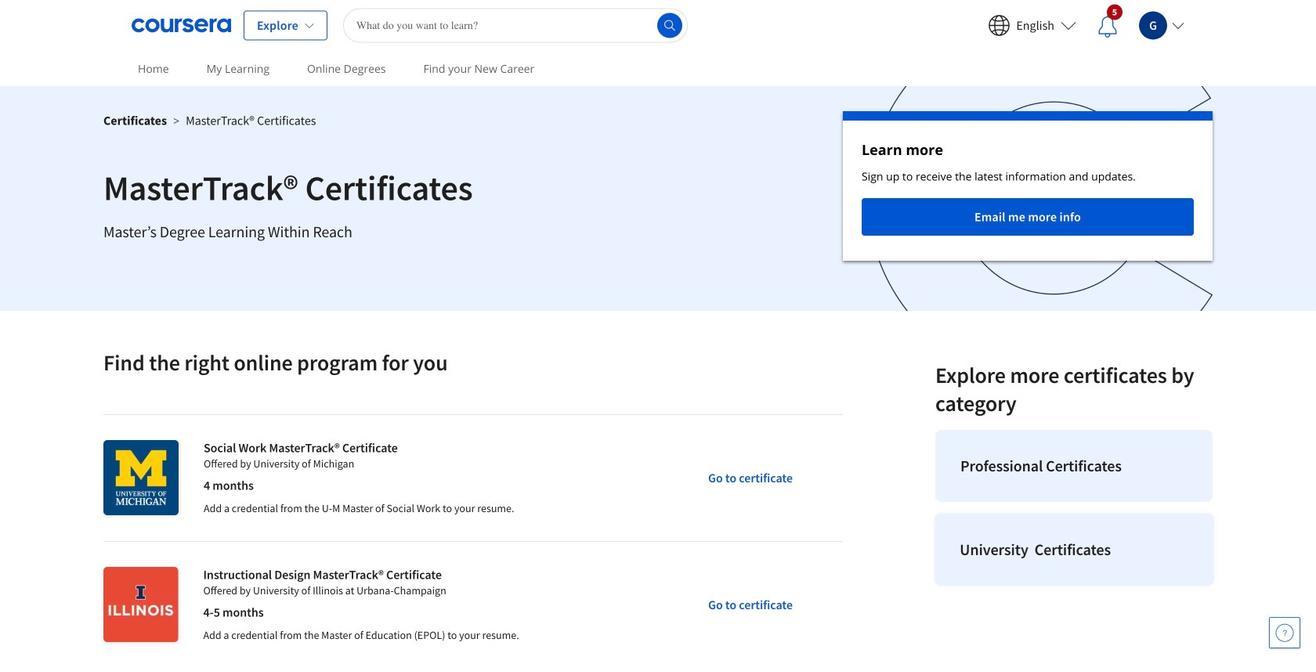 Task type: describe. For each thing, give the bounding box(es) containing it.
university of illinois at urbana-champaign image
[[103, 567, 178, 643]]

help center image
[[1276, 624, 1295, 643]]

university of michigan image
[[103, 440, 179, 516]]

What do you want to learn? text field
[[343, 8, 688, 43]]



Task type: vqa. For each thing, say whether or not it's contained in the screenshot.
HELP CENTER icon
yes



Task type: locate. For each thing, give the bounding box(es) containing it.
coursera image
[[132, 13, 231, 38]]

None search field
[[343, 8, 688, 43]]

list
[[929, 424, 1219, 593]]

status
[[843, 111, 1213, 261]]



